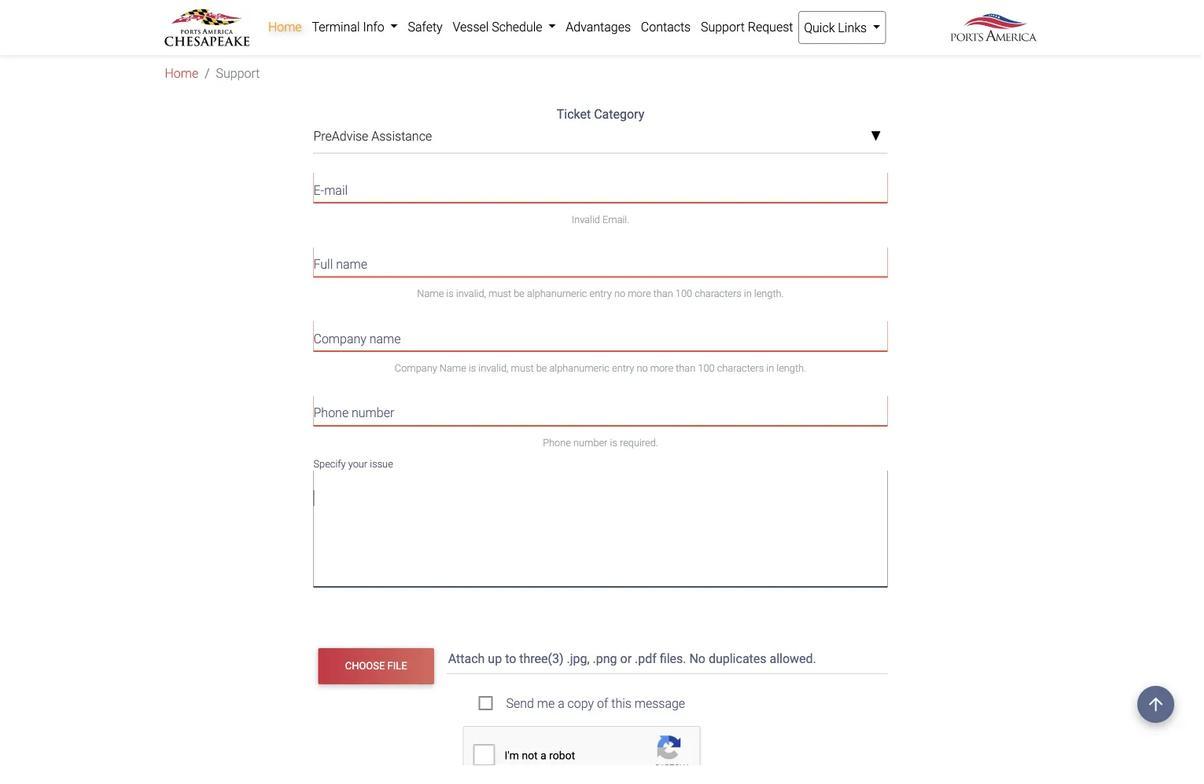 Task type: vqa. For each thing, say whether or not it's contained in the screenshot.


Task type: locate. For each thing, give the bounding box(es) containing it.
0 vertical spatial than
[[653, 288, 673, 300]]

1 vertical spatial must
[[511, 362, 534, 374]]

e-mail
[[313, 183, 348, 198]]

0 vertical spatial entry
[[590, 288, 612, 300]]

0 horizontal spatial name
[[336, 257, 367, 272]]

invalid,
[[456, 288, 486, 300], [478, 362, 508, 374]]

in
[[744, 288, 752, 300], [766, 362, 774, 374]]

be down company name text field
[[536, 362, 547, 374]]

name
[[417, 288, 444, 300], [440, 362, 466, 374]]

1 horizontal spatial phone
[[543, 437, 571, 449]]

1 vertical spatial support
[[216, 66, 260, 81]]

1 vertical spatial company
[[395, 362, 437, 374]]

0 horizontal spatial home
[[165, 66, 198, 81]]

must inside company name company name is invalid, must be alphanumeric entry no more than 100 characters in length.
[[511, 362, 534, 374]]

vessel
[[453, 19, 489, 34]]

entry
[[590, 288, 612, 300], [612, 362, 634, 374]]

mail
[[324, 183, 348, 198]]

of
[[597, 697, 608, 712]]

1 vertical spatial 100
[[698, 362, 715, 374]]

Specify your issue text field
[[313, 470, 888, 587]]

0 horizontal spatial be
[[514, 288, 525, 300]]

e-
[[313, 183, 324, 198]]

1 vertical spatial name
[[440, 362, 466, 374]]

1 vertical spatial be
[[536, 362, 547, 374]]

be
[[514, 288, 525, 300], [536, 362, 547, 374]]

1 horizontal spatial company
[[395, 362, 437, 374]]

no inside company name company name is invalid, must be alphanumeric entry no more than 100 characters in length.
[[637, 362, 648, 374]]

0 vertical spatial home link
[[263, 11, 307, 42]]

alphanumeric
[[527, 288, 587, 300], [549, 362, 610, 374]]

1 horizontal spatial entry
[[612, 362, 634, 374]]

0 horizontal spatial number
[[352, 406, 394, 421]]

1 horizontal spatial is
[[469, 362, 476, 374]]

more down company name text field
[[650, 362, 673, 374]]

0 vertical spatial number
[[352, 406, 394, 421]]

info
[[363, 19, 384, 34]]

0 horizontal spatial entry
[[590, 288, 612, 300]]

1 horizontal spatial name
[[369, 332, 401, 346]]

1 horizontal spatial support
[[701, 19, 745, 34]]

number up issue
[[352, 406, 394, 421]]

phone up specify
[[313, 406, 349, 421]]

0 horizontal spatial home link
[[165, 64, 198, 83]]

invalid
[[572, 214, 600, 225]]

alphanumeric down company name text field
[[549, 362, 610, 374]]

choose
[[345, 661, 385, 673]]

number down phone number text box at the bottom of the page
[[573, 437, 608, 449]]

support
[[701, 19, 745, 34], [216, 66, 260, 81]]

specify
[[313, 459, 346, 471]]

support request
[[701, 19, 793, 34]]

0 horizontal spatial support
[[216, 66, 260, 81]]

1 vertical spatial more
[[650, 362, 673, 374]]

0 vertical spatial length.
[[754, 288, 784, 300]]

1 vertical spatial invalid,
[[478, 362, 508, 374]]

terminal
[[312, 19, 360, 34]]

0 horizontal spatial no
[[614, 288, 625, 300]]

full
[[313, 257, 333, 272]]

no
[[614, 288, 625, 300], [637, 362, 648, 374]]

0 vertical spatial phone
[[313, 406, 349, 421]]

0 vertical spatial characters
[[695, 288, 741, 300]]

than
[[653, 288, 673, 300], [676, 362, 695, 374]]

ticket category
[[557, 107, 644, 122]]

1 vertical spatial is
[[469, 362, 476, 374]]

1 vertical spatial in
[[766, 362, 774, 374]]

vessel schedule
[[453, 19, 545, 34]]

▼
[[870, 130, 881, 143]]

is
[[446, 288, 454, 300], [469, 362, 476, 374], [610, 437, 617, 449]]

1 vertical spatial alphanumeric
[[549, 362, 610, 374]]

email.
[[603, 214, 629, 225]]

no down company name text field
[[637, 362, 648, 374]]

1 horizontal spatial number
[[573, 437, 608, 449]]

go to top image
[[1137, 687, 1174, 724]]

1 vertical spatial than
[[676, 362, 695, 374]]

a
[[558, 697, 565, 712]]

phone for phone number
[[313, 406, 349, 421]]

name for company
[[369, 332, 401, 346]]

number
[[352, 406, 394, 421], [573, 437, 608, 449]]

0 vertical spatial is
[[446, 288, 454, 300]]

0 vertical spatial name
[[336, 257, 367, 272]]

phone down phone number text box at the bottom of the page
[[543, 437, 571, 449]]

1 vertical spatial home link
[[165, 64, 198, 83]]

entry down company name text field
[[612, 362, 634, 374]]

0 vertical spatial more
[[628, 288, 651, 300]]

phone
[[313, 406, 349, 421], [543, 437, 571, 449]]

quick links
[[804, 20, 870, 35]]

2 vertical spatial is
[[610, 437, 617, 449]]

1 vertical spatial phone
[[543, 437, 571, 449]]

no down full name text field
[[614, 288, 625, 300]]

name inside company name company name is invalid, must be alphanumeric entry no more than 100 characters in length.
[[369, 332, 401, 346]]

entry down full name text field
[[590, 288, 612, 300]]

1 vertical spatial entry
[[612, 362, 634, 374]]

0 horizontal spatial in
[[744, 288, 752, 300]]

copy
[[568, 697, 594, 712]]

1 vertical spatial name
[[369, 332, 401, 346]]

Full name text field
[[313, 247, 888, 277]]

alphanumeric down full name text field
[[527, 288, 587, 300]]

name
[[336, 257, 367, 272], [369, 332, 401, 346]]

1 vertical spatial characters
[[717, 362, 764, 374]]

1 vertical spatial length.
[[777, 362, 806, 374]]

specify your issue
[[313, 459, 393, 471]]

company
[[313, 332, 366, 346], [395, 362, 437, 374]]

safety
[[408, 19, 443, 34]]

alphanumeric inside company name company name is invalid, must be alphanumeric entry no more than 100 characters in length.
[[549, 362, 610, 374]]

this
[[611, 697, 631, 712]]

0 vertical spatial home
[[268, 19, 302, 34]]

0 vertical spatial in
[[744, 288, 752, 300]]

assistance
[[371, 129, 432, 144]]

length.
[[754, 288, 784, 300], [777, 362, 806, 374]]

home link
[[263, 11, 307, 42], [165, 64, 198, 83]]

0 horizontal spatial than
[[653, 288, 673, 300]]

E-mail email field
[[313, 173, 888, 203]]

more
[[628, 288, 651, 300], [650, 362, 673, 374]]

issue
[[370, 459, 393, 471]]

0 horizontal spatial 100
[[676, 288, 692, 300]]

request
[[748, 19, 793, 34]]

invalid email.
[[572, 214, 629, 225]]

1 horizontal spatial no
[[637, 362, 648, 374]]

100
[[676, 288, 692, 300], [698, 362, 715, 374]]

name for full
[[336, 257, 367, 272]]

preadvise
[[313, 129, 368, 144]]

0 vertical spatial support
[[701, 19, 745, 34]]

name inside company name company name is invalid, must be alphanumeric entry no more than 100 characters in length.
[[440, 362, 466, 374]]

be inside company name company name is invalid, must be alphanumeric entry no more than 100 characters in length.
[[536, 362, 547, 374]]

support for support
[[216, 66, 260, 81]]

0 horizontal spatial phone
[[313, 406, 349, 421]]

be up company name company name is invalid, must be alphanumeric entry no more than 100 characters in length.
[[514, 288, 525, 300]]

0 horizontal spatial company
[[313, 332, 366, 346]]

1 horizontal spatial be
[[536, 362, 547, 374]]

home
[[268, 19, 302, 34], [165, 66, 198, 81]]

0 horizontal spatial is
[[446, 288, 454, 300]]

characters
[[695, 288, 741, 300], [717, 362, 764, 374]]

1 horizontal spatial in
[[766, 362, 774, 374]]

1 horizontal spatial 100
[[698, 362, 715, 374]]

must
[[489, 288, 511, 300], [511, 362, 534, 374]]

preadvise assistance
[[313, 129, 432, 144]]

more down full name text field
[[628, 288, 651, 300]]

1 vertical spatial number
[[573, 437, 608, 449]]

1 horizontal spatial than
[[676, 362, 695, 374]]

1 vertical spatial no
[[637, 362, 648, 374]]

phone number is required.
[[543, 437, 658, 449]]



Task type: describe. For each thing, give the bounding box(es) containing it.
support request link
[[696, 11, 798, 42]]

choose file
[[345, 661, 407, 673]]

0 vertical spatial invalid,
[[456, 288, 486, 300]]

is inside company name company name is invalid, must be alphanumeric entry no more than 100 characters in length.
[[469, 362, 476, 374]]

full name
[[313, 257, 367, 272]]

in inside company name company name is invalid, must be alphanumeric entry no more than 100 characters in length.
[[766, 362, 774, 374]]

entry inside company name company name is invalid, must be alphanumeric entry no more than 100 characters in length.
[[612, 362, 634, 374]]

category
[[594, 107, 644, 122]]

100 inside company name company name is invalid, must be alphanumeric entry no more than 100 characters in length.
[[698, 362, 715, 374]]

message
[[635, 697, 685, 712]]

0 vertical spatial must
[[489, 288, 511, 300]]

0 vertical spatial 100
[[676, 288, 692, 300]]

ticket
[[557, 107, 591, 122]]

me
[[537, 697, 555, 712]]

1 vertical spatial home
[[165, 66, 198, 81]]

phone for phone number is required.
[[543, 437, 571, 449]]

contacts
[[641, 19, 691, 34]]

terminal info link
[[307, 11, 403, 42]]

more inside company name company name is invalid, must be alphanumeric entry no more than 100 characters in length.
[[650, 362, 673, 374]]

0 vertical spatial name
[[417, 288, 444, 300]]

Company name text field
[[313, 321, 888, 352]]

Attach up to three(3) .jpg, .png or .pdf files. No duplicates allowed. text field
[[447, 644, 891, 675]]

name is invalid, must be alphanumeric entry no more than 100 characters in length.
[[417, 288, 784, 300]]

quick
[[804, 20, 835, 35]]

Phone number text field
[[313, 396, 888, 426]]

1 horizontal spatial home
[[268, 19, 302, 34]]

send me a copy of this message
[[506, 697, 685, 712]]

0 vertical spatial company
[[313, 332, 366, 346]]

vessel schedule link
[[448, 11, 561, 42]]

advantages
[[566, 19, 631, 34]]

than inside company name company name is invalid, must be alphanumeric entry no more than 100 characters in length.
[[676, 362, 695, 374]]

quick links link
[[798, 11, 886, 44]]

terminal info
[[312, 19, 388, 34]]

required.
[[620, 437, 658, 449]]

schedule
[[492, 19, 542, 34]]

2 horizontal spatial is
[[610, 437, 617, 449]]

0 vertical spatial no
[[614, 288, 625, 300]]

length. inside company name company name is invalid, must be alphanumeric entry no more than 100 characters in length.
[[777, 362, 806, 374]]

your
[[348, 459, 367, 471]]

number for phone number is required.
[[573, 437, 608, 449]]

phone number
[[313, 406, 394, 421]]

safety link
[[403, 11, 448, 42]]

number for phone number
[[352, 406, 394, 421]]

company name company name is invalid, must be alphanumeric entry no more than 100 characters in length.
[[313, 332, 806, 374]]

0 vertical spatial be
[[514, 288, 525, 300]]

invalid, inside company name company name is invalid, must be alphanumeric entry no more than 100 characters in length.
[[478, 362, 508, 374]]

contacts link
[[636, 11, 696, 42]]

send
[[506, 697, 534, 712]]

0 vertical spatial alphanumeric
[[527, 288, 587, 300]]

support for support request
[[701, 19, 745, 34]]

1 horizontal spatial home link
[[263, 11, 307, 42]]

characters inside company name company name is invalid, must be alphanumeric entry no more than 100 characters in length.
[[717, 362, 764, 374]]

file
[[387, 661, 407, 673]]

links
[[838, 20, 867, 35]]

advantages link
[[561, 11, 636, 42]]



